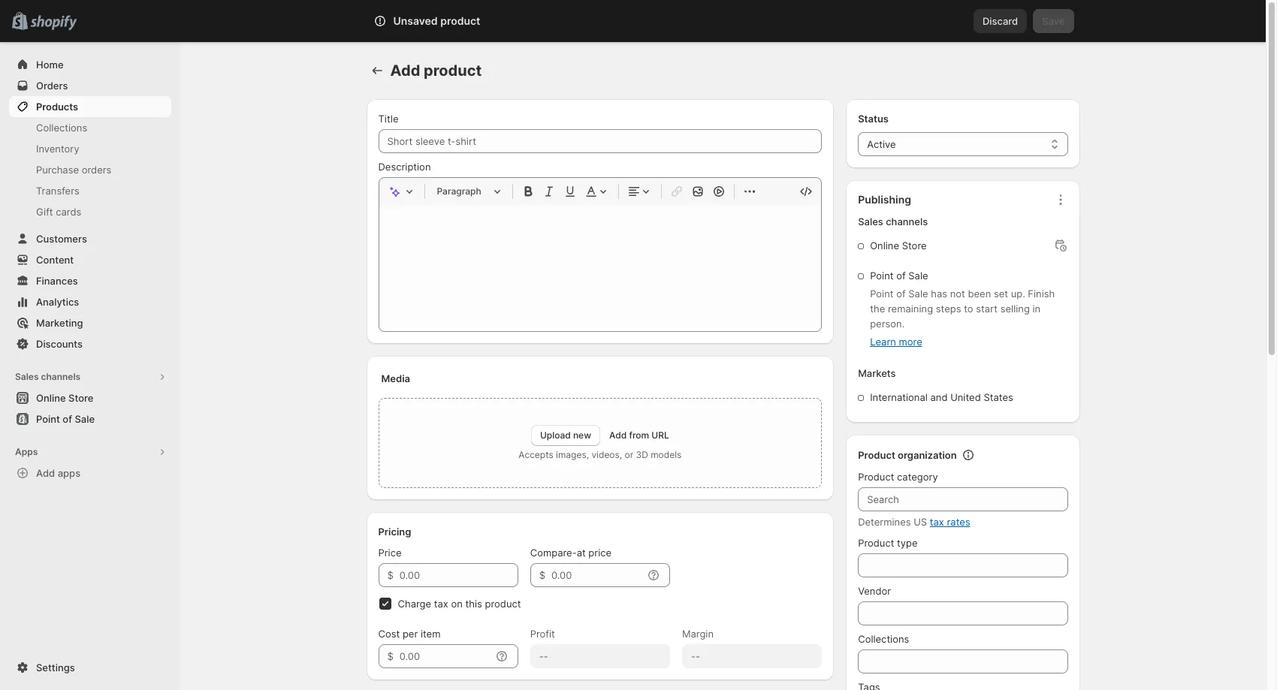 Task type: locate. For each thing, give the bounding box(es) containing it.
0 vertical spatial sales channels
[[858, 216, 928, 228]]

person.
[[870, 318, 905, 330]]

sales channels inside button
[[15, 371, 81, 382]]

0 vertical spatial product
[[440, 14, 480, 27]]

channels down discounts on the left of page
[[41, 371, 81, 382]]

product right unsaved
[[440, 14, 480, 27]]

0 vertical spatial sales
[[858, 216, 883, 228]]

charge tax on this product
[[398, 598, 521, 610]]

sales channels down publishing
[[858, 216, 928, 228]]

$ down 'price'
[[387, 570, 394, 582]]

$
[[387, 570, 394, 582], [539, 570, 546, 582], [387, 651, 394, 663]]

1 horizontal spatial tax
[[930, 516, 944, 528]]

point of sale down online store button
[[36, 413, 95, 425]]

2 horizontal spatial add
[[609, 430, 627, 441]]

product for product category
[[858, 471, 894, 483]]

sales inside button
[[15, 371, 39, 382]]

1 vertical spatial collections
[[858, 633, 909, 645]]

online inside button
[[36, 392, 66, 404]]

0 horizontal spatial sales
[[15, 371, 39, 382]]

0 horizontal spatial collections
[[36, 122, 87, 134]]

of
[[897, 270, 906, 282], [897, 288, 906, 300], [63, 413, 72, 425]]

1 product from the top
[[858, 449, 896, 461]]

online
[[870, 240, 899, 252], [36, 392, 66, 404]]

0 horizontal spatial online
[[36, 392, 66, 404]]

cards
[[56, 206, 81, 218]]

tax rates link
[[930, 516, 971, 528]]

online store down sales channels button
[[36, 392, 93, 404]]

add left the from
[[609, 430, 627, 441]]

international and united states
[[870, 391, 1013, 403]]

1 vertical spatial add
[[609, 430, 627, 441]]

paragraph button
[[431, 183, 506, 201]]

gift cards link
[[9, 201, 171, 222]]

online down sales channels button
[[36, 392, 66, 404]]

on
[[451, 598, 463, 610]]

product right the this
[[485, 598, 521, 610]]

1 vertical spatial store
[[68, 392, 93, 404]]

1 vertical spatial point
[[870, 288, 894, 300]]

products link
[[9, 96, 171, 117]]

1 horizontal spatial online store
[[870, 240, 927, 252]]

0 horizontal spatial sales channels
[[15, 371, 81, 382]]

1 vertical spatial point of sale
[[36, 413, 95, 425]]

Product type text field
[[858, 554, 1068, 578]]

1 horizontal spatial channels
[[886, 216, 928, 228]]

1 vertical spatial tax
[[434, 598, 448, 610]]

0 vertical spatial store
[[902, 240, 927, 252]]

online store link
[[9, 388, 171, 409]]

add up title
[[390, 62, 420, 80]]

1 vertical spatial sales
[[15, 371, 39, 382]]

online store inside button
[[36, 392, 93, 404]]

orders
[[36, 80, 68, 92]]

0 horizontal spatial channels
[[41, 371, 81, 382]]

1 horizontal spatial sales channels
[[858, 216, 928, 228]]

from
[[629, 430, 649, 441]]

point of sale up remaining
[[870, 270, 928, 282]]

sales channels down discounts on the left of page
[[15, 371, 81, 382]]

add apps button
[[9, 463, 171, 484]]

0 horizontal spatial online store
[[36, 392, 93, 404]]

and
[[931, 391, 948, 403]]

online down publishing
[[870, 240, 899, 252]]

models
[[651, 449, 682, 461]]

channels down publishing
[[886, 216, 928, 228]]

0 vertical spatial product
[[858, 449, 896, 461]]

organization
[[898, 449, 957, 461]]

per
[[403, 628, 418, 640]]

item
[[421, 628, 441, 640]]

3 product from the top
[[858, 537, 894, 549]]

1 horizontal spatial online
[[870, 240, 899, 252]]

add for add from url
[[609, 430, 627, 441]]

0 vertical spatial tax
[[930, 516, 944, 528]]

2 vertical spatial of
[[63, 413, 72, 425]]

remaining
[[888, 303, 933, 315]]

1 vertical spatial product
[[858, 471, 894, 483]]

price
[[589, 547, 612, 559]]

collections link
[[9, 117, 171, 138]]

gift cards
[[36, 206, 81, 218]]

add for add product
[[390, 62, 420, 80]]

collections up inventory
[[36, 122, 87, 134]]

1 vertical spatial sale
[[909, 288, 928, 300]]

point
[[870, 270, 894, 282], [870, 288, 894, 300], [36, 413, 60, 425]]

0 vertical spatial add
[[390, 62, 420, 80]]

2 vertical spatial product
[[858, 537, 894, 549]]

accepts images, videos, or 3d models
[[519, 449, 682, 461]]

Collections text field
[[858, 650, 1068, 674]]

online store down publishing
[[870, 240, 927, 252]]

$ down compare-
[[539, 570, 546, 582]]

0 horizontal spatial add
[[36, 467, 55, 479]]

product category
[[858, 471, 938, 483]]

active
[[867, 138, 896, 150]]

selling
[[1001, 303, 1030, 315]]

product down product organization
[[858, 471, 894, 483]]

1 vertical spatial channels
[[41, 371, 81, 382]]

online store
[[870, 240, 927, 252], [36, 392, 93, 404]]

store
[[902, 240, 927, 252], [68, 392, 93, 404]]

search
[[440, 15, 472, 27]]

$ for compare-at price
[[539, 570, 546, 582]]

1 vertical spatial of
[[897, 288, 906, 300]]

1 vertical spatial online
[[36, 392, 66, 404]]

product for add product
[[424, 62, 482, 80]]

0 vertical spatial collections
[[36, 122, 87, 134]]

point inside button
[[36, 413, 60, 425]]

add inside button
[[36, 467, 55, 479]]

product
[[858, 449, 896, 461], [858, 471, 894, 483], [858, 537, 894, 549]]

2 vertical spatial sale
[[75, 413, 95, 425]]

store down publishing
[[902, 240, 927, 252]]

point of sale
[[870, 270, 928, 282], [36, 413, 95, 425]]

title
[[378, 113, 399, 125]]

videos,
[[592, 449, 622, 461]]

2 vertical spatial add
[[36, 467, 55, 479]]

3d
[[636, 449, 648, 461]]

1 vertical spatial product
[[424, 62, 482, 80]]

add left apps
[[36, 467, 55, 479]]

0 horizontal spatial store
[[68, 392, 93, 404]]

product down search
[[424, 62, 482, 80]]

sales down discounts on the left of page
[[15, 371, 39, 382]]

product up product category
[[858, 449, 896, 461]]

1 horizontal spatial point of sale
[[870, 270, 928, 282]]

discounts link
[[9, 334, 171, 355]]

collections down vendor
[[858, 633, 909, 645]]

set
[[994, 288, 1008, 300]]

tax left on on the bottom left of page
[[434, 598, 448, 610]]

0 horizontal spatial point of sale
[[36, 413, 95, 425]]

sales
[[858, 216, 883, 228], [15, 371, 39, 382]]

discounts
[[36, 338, 83, 350]]

sale inside button
[[75, 413, 95, 425]]

1 horizontal spatial add
[[390, 62, 420, 80]]

2 product from the top
[[858, 471, 894, 483]]

type
[[897, 537, 918, 549]]

add
[[390, 62, 420, 80], [609, 430, 627, 441], [36, 467, 55, 479]]

states
[[984, 391, 1013, 403]]

Margin text field
[[682, 645, 822, 669]]

$ down cost
[[387, 651, 394, 663]]

product for product type
[[858, 537, 894, 549]]

orders link
[[9, 75, 171, 96]]

1 vertical spatial sales channels
[[15, 371, 81, 382]]

apps
[[15, 446, 38, 458]]

sales down publishing
[[858, 216, 883, 228]]

product down determines
[[858, 537, 894, 549]]

Cost per item text field
[[400, 645, 491, 669]]

2 vertical spatial product
[[485, 598, 521, 610]]

2 vertical spatial point
[[36, 413, 60, 425]]

search button
[[415, 9, 851, 33]]

apps
[[58, 467, 80, 479]]

product
[[440, 14, 480, 27], [424, 62, 482, 80], [485, 598, 521, 610]]

1 vertical spatial online store
[[36, 392, 93, 404]]

add for add apps
[[36, 467, 55, 479]]

$ for cost per item
[[387, 651, 394, 663]]

category
[[897, 471, 938, 483]]

Product category text field
[[858, 488, 1068, 512]]

tax right us
[[930, 516, 944, 528]]

determines us tax rates
[[858, 516, 971, 528]]

store down sales channels button
[[68, 392, 93, 404]]



Task type: vqa. For each thing, say whether or not it's contained in the screenshot.
ADD corresponding to Add from URL
yes



Task type: describe. For each thing, give the bounding box(es) containing it.
point inside "point of sale has not been set up. finish the remaining steps to start selling in person. learn more"
[[870, 288, 894, 300]]

1 horizontal spatial sales
[[858, 216, 883, 228]]

international
[[870, 391, 928, 403]]

Title text field
[[378, 129, 822, 153]]

products
[[36, 101, 78, 113]]

start
[[976, 303, 998, 315]]

cost per item
[[378, 628, 441, 640]]

inventory link
[[9, 138, 171, 159]]

rates
[[947, 516, 971, 528]]

learn more link
[[870, 336, 922, 348]]

home link
[[9, 54, 171, 75]]

discard
[[983, 15, 1018, 27]]

media
[[381, 373, 410, 385]]

profit
[[530, 628, 555, 640]]

point of sale button
[[0, 409, 180, 430]]

collections inside 'link'
[[36, 122, 87, 134]]

pricing
[[378, 526, 411, 538]]

up.
[[1011, 288, 1025, 300]]

unsaved
[[393, 14, 438, 27]]

0 horizontal spatial tax
[[434, 598, 448, 610]]

purchase orders
[[36, 164, 111, 176]]

settings link
[[9, 657, 171, 678]]

new
[[573, 430, 591, 441]]

point of sale has not been set up. finish the remaining steps to start selling in person. learn more
[[870, 288, 1055, 348]]

0 vertical spatial channels
[[886, 216, 928, 228]]

gift
[[36, 206, 53, 218]]

orders
[[82, 164, 111, 176]]

compare-at price
[[530, 547, 612, 559]]

Vendor text field
[[858, 602, 1068, 626]]

discard button
[[974, 9, 1027, 33]]

product for unsaved product
[[440, 14, 480, 27]]

has
[[931, 288, 948, 300]]

transfers link
[[9, 180, 171, 201]]

of inside "point of sale has not been set up. finish the remaining steps to start selling in person. learn more"
[[897, 288, 906, 300]]

accepts
[[519, 449, 554, 461]]

not
[[950, 288, 965, 300]]

vendor
[[858, 585, 891, 597]]

sale inside "point of sale has not been set up. finish the remaining steps to start selling in person. learn more"
[[909, 288, 928, 300]]

this
[[465, 598, 482, 610]]

product organization
[[858, 449, 957, 461]]

more
[[899, 336, 922, 348]]

transfers
[[36, 185, 79, 197]]

customers
[[36, 233, 87, 245]]

0 vertical spatial point of sale
[[870, 270, 928, 282]]

save button
[[1033, 9, 1074, 33]]

0 vertical spatial of
[[897, 270, 906, 282]]

1 horizontal spatial collections
[[858, 633, 909, 645]]

us
[[914, 516, 927, 528]]

marketing link
[[9, 313, 171, 334]]

1 horizontal spatial store
[[902, 240, 927, 252]]

at
[[577, 547, 586, 559]]

analytics link
[[9, 292, 171, 313]]

add apps
[[36, 467, 80, 479]]

product type
[[858, 537, 918, 549]]

images,
[[556, 449, 589, 461]]

shopify image
[[30, 16, 77, 31]]

purchase
[[36, 164, 79, 176]]

purchase orders link
[[9, 159, 171, 180]]

0 vertical spatial sale
[[909, 270, 928, 282]]

home
[[36, 59, 64, 71]]

content link
[[9, 249, 171, 270]]

product for product organization
[[858, 449, 896, 461]]

paragraph
[[437, 186, 481, 197]]

cost
[[378, 628, 400, 640]]

united
[[951, 391, 981, 403]]

price
[[378, 547, 402, 559]]

0 vertical spatial point
[[870, 270, 894, 282]]

finances
[[36, 275, 78, 287]]

point of sale link
[[9, 409, 171, 430]]

finish
[[1028, 288, 1055, 300]]

add from url
[[609, 430, 669, 441]]

upload new button
[[531, 425, 600, 446]]

add from url button
[[609, 430, 669, 441]]

to
[[964, 303, 973, 315]]

description
[[378, 161, 431, 173]]

steps
[[936, 303, 961, 315]]

0 vertical spatial online store
[[870, 240, 927, 252]]

of inside button
[[63, 413, 72, 425]]

publishing
[[858, 193, 911, 206]]

determines
[[858, 516, 911, 528]]

upload new
[[540, 430, 591, 441]]

analytics
[[36, 296, 79, 308]]

inventory
[[36, 143, 79, 155]]

margin
[[682, 628, 714, 640]]

or
[[625, 449, 634, 461]]

save
[[1042, 15, 1065, 27]]

Profit text field
[[530, 645, 670, 669]]

url
[[652, 430, 669, 441]]

compare-
[[530, 547, 577, 559]]

Compare-at price text field
[[552, 564, 643, 588]]

store inside button
[[68, 392, 93, 404]]

$ for price
[[387, 570, 394, 582]]

markets
[[858, 367, 896, 379]]

content
[[36, 254, 74, 266]]

unsaved product
[[393, 14, 480, 27]]

been
[[968, 288, 991, 300]]

customers link
[[9, 228, 171, 249]]

channels inside button
[[41, 371, 81, 382]]

0 vertical spatial online
[[870, 240, 899, 252]]

Price text field
[[400, 564, 518, 588]]

point of sale inside button
[[36, 413, 95, 425]]

online store button
[[0, 388, 180, 409]]

status
[[858, 113, 889, 125]]

apps button
[[9, 442, 171, 463]]

upload
[[540, 430, 571, 441]]

sales channels button
[[9, 367, 171, 388]]

add product
[[390, 62, 482, 80]]



